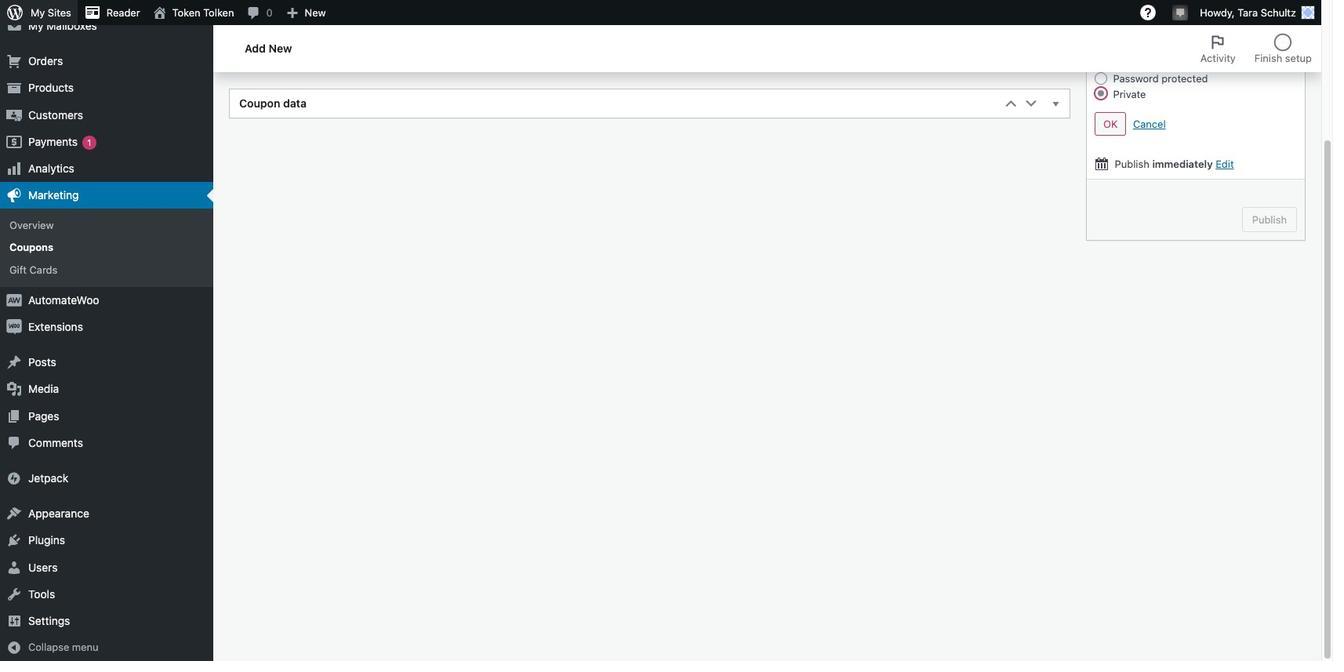 Task type: vqa. For each thing, say whether or not it's contained in the screenshot.
Days
no



Task type: describe. For each thing, give the bounding box(es) containing it.
my for my mailboxes
[[28, 19, 44, 32]]

pages link
[[0, 403, 213, 430]]

1
[[87, 137, 91, 147]]

my sites link
[[0, 0, 78, 25]]

cancel for right cancel link
[[1246, 8, 1278, 21]]

new inside the 'new' link
[[305, 6, 326, 19]]

automatewoo
[[28, 293, 99, 307]]

edit
[[1216, 158, 1235, 171]]

overview link
[[0, 214, 213, 237]]

tara
[[1238, 6, 1259, 19]]

jetpack link
[[0, 465, 213, 492]]

posts
[[28, 356, 56, 369]]

menu
[[72, 641, 98, 654]]

tools
[[28, 587, 55, 601]]

cancel for bottom cancel link
[[1134, 118, 1166, 131]]

token tolken link
[[146, 0, 240, 25]]

my mailboxes link
[[0, 13, 213, 39]]

token
[[172, 6, 201, 19]]

sites
[[48, 6, 71, 19]]

payments
[[28, 135, 78, 148]]

collapse menu button
[[0, 635, 213, 661]]

finish setup
[[1255, 52, 1313, 64]]

orders
[[28, 54, 63, 68]]

gift
[[9, 263, 27, 276]]

plugins
[[28, 534, 65, 547]]

password protected
[[1114, 72, 1209, 85]]

1 vertical spatial ok link
[[1095, 113, 1127, 136]]

notification image
[[1175, 5, 1187, 18]]

1 vertical spatial cancel link
[[1130, 114, 1170, 136]]

protected
[[1162, 72, 1209, 85]]

0 link
[[240, 0, 279, 25]]

0 horizontal spatial ok
[[1104, 118, 1118, 131]]

coupon data
[[239, 97, 307, 110]]

orders link
[[0, 48, 213, 75]]

mailboxes
[[47, 19, 97, 32]]

howdy, tara schultz
[[1201, 6, 1297, 19]]

finish setup button
[[1246, 25, 1322, 72]]

media
[[28, 382, 59, 396]]

new link
[[279, 0, 332, 25]]

appearance
[[28, 507, 89, 520]]

settings
[[28, 614, 70, 628]]

users
[[28, 561, 58, 574]]

token tolken
[[172, 6, 234, 19]]

add
[[245, 41, 266, 55]]

collapse
[[28, 641, 69, 654]]

coupons
[[9, 241, 53, 254]]

tab list containing activity
[[1192, 25, 1322, 72]]

publish
[[1115, 158, 1150, 171]]

extensions
[[28, 320, 83, 333]]

reader
[[107, 6, 140, 19]]

edit button
[[1216, 158, 1235, 171]]

marketing link
[[0, 182, 213, 209]]

publish immediately edit
[[1113, 158, 1235, 171]]

posts link
[[0, 349, 213, 376]]

finish
[[1255, 52, 1283, 64]]

settings link
[[0, 608, 213, 635]]

1 horizontal spatial cancel link
[[1242, 4, 1282, 26]]

Password protected radio
[[1095, 72, 1108, 85]]



Task type: locate. For each thing, give the bounding box(es) containing it.
cancel link down private
[[1130, 114, 1170, 136]]

cards
[[30, 263, 57, 276]]

media link
[[0, 376, 213, 403]]

tolken
[[203, 6, 234, 19]]

customers link
[[0, 102, 213, 128]]

cancel link
[[1242, 4, 1282, 26], [1130, 114, 1170, 136]]

None submit
[[1243, 207, 1298, 233]]

jetpack
[[28, 472, 68, 485]]

analytics
[[28, 162, 74, 175]]

ok link right notification icon
[[1207, 4, 1239, 27]]

0
[[266, 6, 273, 19]]

toolbar navigation
[[0, 0, 1322, 28]]

Private radio
[[1095, 87, 1108, 100]]

coupon
[[239, 97, 280, 110]]

coupons link
[[0, 237, 213, 259]]

private
[[1114, 88, 1147, 100]]

0 horizontal spatial new
[[269, 41, 292, 55]]

0 horizontal spatial cancel link
[[1130, 114, 1170, 136]]

appearance link
[[0, 501, 213, 528]]

my
[[31, 6, 45, 19], [28, 19, 44, 32]]

comments link
[[0, 430, 213, 457]]

automatewoo link
[[0, 287, 213, 314]]

1 horizontal spatial ok
[[1216, 9, 1230, 22]]

ok
[[1216, 9, 1230, 22], [1104, 118, 1118, 131]]

activity
[[1201, 52, 1236, 64]]

new right add
[[269, 41, 292, 55]]

ok left tara
[[1216, 9, 1230, 22]]

schultz
[[1261, 6, 1297, 19]]

plugins link
[[0, 528, 213, 554]]

password
[[1114, 72, 1159, 85]]

users link
[[0, 554, 213, 581]]

marketing
[[28, 188, 79, 202]]

pages
[[28, 409, 59, 423]]

payments 1
[[28, 135, 91, 148]]

public
[[1114, 57, 1143, 70]]

my sites
[[31, 6, 71, 19]]

overview
[[9, 219, 54, 232]]

products link
[[0, 75, 213, 102]]

cancel link up the finish
[[1242, 4, 1282, 26]]

setup
[[1286, 52, 1313, 64]]

Public radio
[[1095, 57, 1108, 69]]

my for my sites
[[31, 6, 45, 19]]

new right 0
[[305, 6, 326, 19]]

1 vertical spatial cancel
[[1134, 118, 1166, 131]]

new
[[305, 6, 326, 19], [269, 41, 292, 55]]

activity button
[[1192, 25, 1246, 72]]

tab list
[[1192, 25, 1322, 72]]

0 horizontal spatial cancel
[[1134, 118, 1166, 131]]

0 vertical spatial ok link
[[1207, 4, 1239, 27]]

cancel down private
[[1134, 118, 1166, 131]]

1 vertical spatial new
[[269, 41, 292, 55]]

cancel
[[1246, 8, 1278, 21], [1134, 118, 1166, 131]]

comments
[[28, 436, 83, 449]]

cancel up finish setup button
[[1246, 8, 1278, 21]]

tools link
[[0, 581, 213, 608]]

customers
[[28, 108, 83, 121]]

products
[[28, 81, 74, 94]]

my inside toolbar navigation
[[31, 6, 45, 19]]

reader link
[[78, 0, 146, 25]]

ok down private option at the top right of page
[[1104, 118, 1118, 131]]

Description (optional) text field
[[229, 10, 1071, 65]]

my mailboxes
[[28, 19, 97, 32]]

ok link
[[1207, 4, 1239, 27], [1095, 113, 1127, 136]]

0 vertical spatial new
[[305, 6, 326, 19]]

0 vertical spatial cancel
[[1246, 8, 1278, 21]]

collapse menu
[[28, 641, 98, 654]]

howdy,
[[1201, 6, 1235, 19]]

extensions link
[[0, 314, 213, 341]]

ok link down private option at the top right of page
[[1095, 113, 1127, 136]]

1 vertical spatial ok
[[1104, 118, 1118, 131]]

gift cards link
[[0, 259, 213, 281]]

add new
[[245, 41, 292, 55]]

1 horizontal spatial ok link
[[1207, 4, 1239, 27]]

data
[[283, 97, 307, 110]]

analytics link
[[0, 155, 213, 182]]

0 horizontal spatial ok link
[[1095, 113, 1127, 136]]

immediately
[[1153, 158, 1213, 171]]

1 horizontal spatial new
[[305, 6, 326, 19]]

0 vertical spatial cancel link
[[1242, 4, 1282, 26]]

gift cards
[[9, 263, 57, 276]]

0 vertical spatial ok
[[1216, 9, 1230, 22]]

1 horizontal spatial cancel
[[1246, 8, 1278, 21]]



